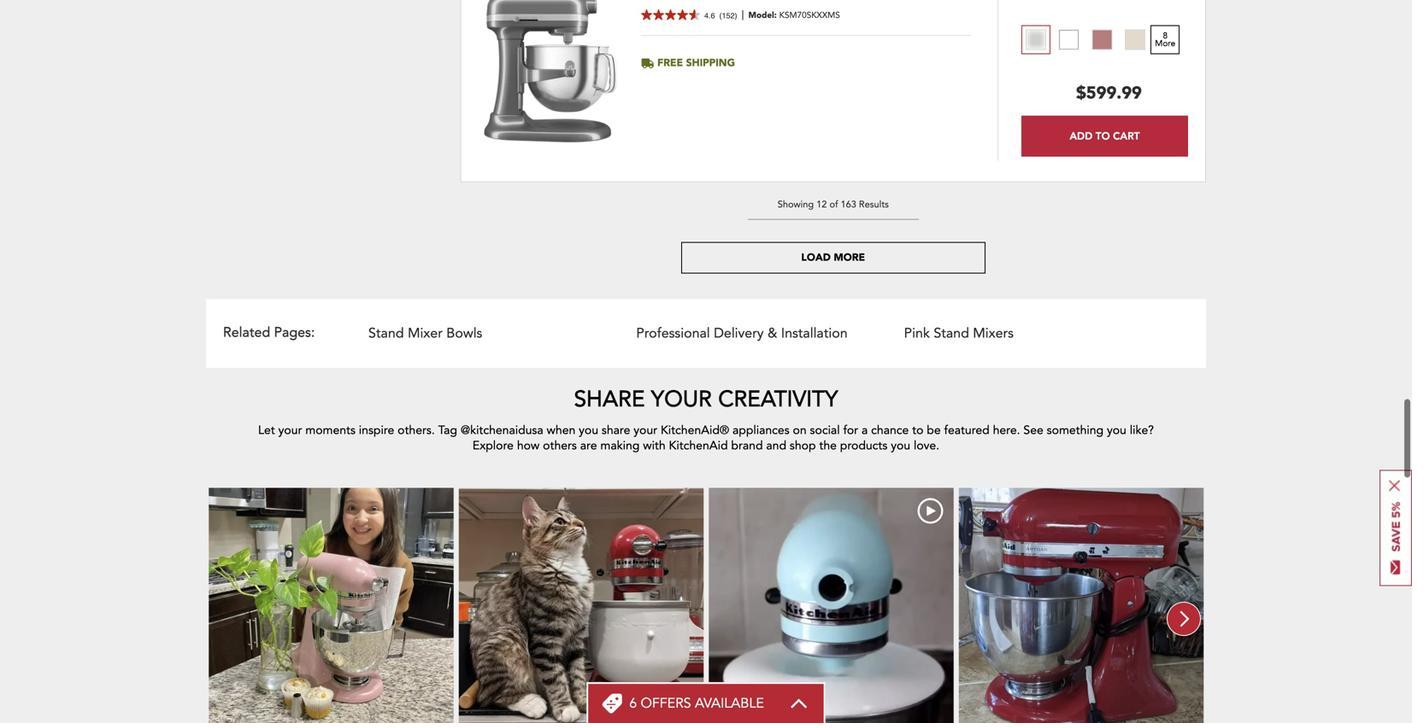 Task type: describe. For each thing, give the bounding box(es) containing it.
explore
[[473, 438, 514, 454]]

inspire
[[359, 423, 394, 439]]

like?
[[1130, 423, 1154, 439]]

1 your from the left
[[278, 423, 302, 439]]

@deliciasbyaileen's instagram image: #copped 

•
•
•
•
•
•

i express my heartfelt gratitude to⁠... image
[[209, 488, 453, 724]]

add to cart button
[[1021, 116, 1188, 157]]

6
[[629, 695, 637, 714]]

medallion silver image
[[1026, 29, 1046, 50]]

free
[[657, 56, 683, 70]]

load more button
[[681, 242, 985, 274]]

chevron icon image
[[790, 699, 808, 709]]

$599.99
[[1076, 82, 1142, 105]]

shop
[[790, 438, 816, 454]]

and
[[766, 438, 786, 454]]

6 offers available
[[629, 695, 764, 714]]

more for 8
[[1155, 37, 1175, 49]]

let your moments inspire others. tag @kitchenaidusa when you share your kitchenaid® appliances on social for a chance to be featured here. see something you like? explore how others are making with kitchenaid brand and shop the products you love. heading
[[243, 423, 1169, 454]]

12
[[816, 198, 827, 211]]

pink
[[904, 324, 930, 343]]

here.
[[993, 423, 1020, 439]]

tag
[[438, 423, 457, 439]]

to
[[912, 423, 923, 439]]

creativity
[[718, 385, 838, 415]]

heading containing 6
[[629, 695, 764, 714]]

let
[[258, 423, 275, 439]]

related pages:
[[223, 323, 315, 342]]

offers
[[641, 695, 691, 714]]

when
[[547, 423, 575, 439]]

load more
[[801, 251, 865, 265]]

showing 12 of 163 results
[[778, 198, 889, 211]]

8 more link
[[1151, 25, 1180, 54]]

showing
[[778, 198, 814, 211]]

share
[[602, 423, 630, 439]]

bowls
[[446, 324, 482, 343]]

professional delivery & installation link
[[636, 324, 848, 343]]

cart
[[1113, 129, 1140, 143]]

4.6 (152)
[[704, 11, 737, 20]]

@kitchenaidusa
[[461, 423, 543, 439]]

something
[[1047, 423, 1104, 439]]

more for load
[[834, 251, 865, 265]]

social
[[810, 423, 840, 439]]

stand mixer bowls
[[368, 324, 482, 343]]

are
[[580, 438, 597, 454]]

installation
[[781, 324, 848, 343]]

results
[[859, 198, 889, 211]]

white image
[[1059, 29, 1079, 50]]

kitchenaid
[[669, 438, 728, 454]]



Task type: vqa. For each thing, say whether or not it's contained in the screenshot.
the left Manuals & Documents
no



Task type: locate. For each thing, give the bounding box(es) containing it.
1 horizontal spatial your
[[634, 423, 657, 439]]

related
[[223, 323, 270, 342]]

appliances
[[733, 423, 789, 439]]

matte dried rose image
[[1092, 29, 1112, 50]]

you left like?
[[1107, 423, 1126, 439]]

0 horizontal spatial you
[[579, 423, 598, 439]]

products
[[840, 438, 887, 454]]

stand
[[368, 324, 404, 343], [934, 324, 969, 343]]

professional
[[636, 324, 710, 343]]

others.
[[398, 423, 435, 439]]

2 your from the left
[[634, 423, 657, 439]]

list
[[206, 488, 1206, 724]]

1 horizontal spatial more
[[1155, 37, 1175, 49]]

more inside load more button
[[834, 251, 865, 265]]

on
[[793, 423, 807, 439]]

professional delivery & installation
[[636, 324, 848, 343]]

1 horizontal spatial stand
[[934, 324, 969, 343]]

your
[[651, 385, 712, 415]]

stand mixer bowls link
[[368, 324, 482, 343]]

kitchenaid®
[[661, 423, 729, 439]]

stand right pink
[[934, 324, 969, 343]]

0 horizontal spatial stand
[[368, 324, 404, 343]]

delivery
[[714, 324, 764, 343]]

@theepicakes's instagram image: living life on the edge 🤣

#crazygirl #kitchenaid #buttercreamr⁠... image
[[709, 488, 953, 724]]

share your creativity let your moments inspire others. tag @kitchenaidusa when you share your kitchenaid® appliances on social for a chance to be featured here. see something you like? explore how others are making with kitchenaid brand and shop the products you love.
[[258, 385, 1157, 454]]

milkshake image
[[1125, 29, 1146, 50]]

close image
[[1389, 481, 1400, 492]]

share your creativity heading
[[243, 385, 1169, 415]]

shipping
[[686, 56, 735, 70]]

with
[[643, 438, 666, 454]]

load
[[801, 251, 831, 265]]

more right load at the right top
[[834, 251, 865, 265]]

pages:
[[274, 323, 315, 342]]

1 stand from the left
[[368, 324, 404, 343]]

0 vertical spatial more
[[1155, 37, 1175, 49]]

2 horizontal spatial you
[[1107, 423, 1126, 439]]

more
[[1155, 37, 1175, 49], [834, 251, 865, 265]]

of
[[829, 198, 838, 211]]

0 horizontal spatial your
[[278, 423, 302, 439]]

promo tag image
[[602, 694, 622, 715]]

8 more
[[1155, 30, 1175, 49]]

brand
[[731, 438, 763, 454]]

kitchenaid® 7 quart bowl-lift stand mixer image
[[478, 0, 623, 148]]

1 vertical spatial more
[[834, 251, 865, 265]]

the
[[819, 438, 837, 454]]

featured
[[944, 423, 990, 439]]

you
[[579, 423, 598, 439], [1107, 423, 1126, 439], [891, 438, 910, 454]]

to
[[1096, 129, 1110, 143]]

pink stand mixers
[[904, 324, 1014, 343]]

add
[[1070, 129, 1093, 143]]

chance
[[871, 423, 909, 439]]

model:
[[748, 9, 777, 21]]

mixer
[[408, 324, 443, 343]]

a
[[862, 423, 868, 439]]

heading
[[629, 695, 764, 714]]

free shipping
[[657, 56, 735, 70]]

1 horizontal spatial you
[[891, 438, 910, 454]]

more right milkshake image
[[1155, 37, 1175, 49]]

more inside 8 more link
[[1155, 37, 1175, 49]]

&
[[767, 324, 777, 343]]

your right share
[[634, 423, 657, 439]]

next slide - media carousel image
[[1167, 603, 1201, 637]]

available
[[695, 695, 764, 714]]

others
[[543, 438, 577, 454]]

stand left mixer
[[368, 324, 404, 343]]

model: ksm70skxxms
[[748, 9, 840, 21]]

@dovbee's instagram image: got a fancy new attachment for my mixer.

we're churning ice cream an⁠... image
[[459, 488, 703, 724]]

you left to
[[891, 438, 910, 454]]

(152)
[[719, 11, 737, 20]]

ksm70skxxms
[[779, 9, 840, 21]]

for
[[843, 423, 858, 439]]

@my_grainfree_kitchen's instagram image: introducing . . . the newest member of #lacocinadeseñor⁠... image
[[959, 488, 1203, 724]]

163
[[841, 198, 856, 211]]

how
[[517, 438, 540, 454]]

add to cart
[[1070, 129, 1140, 143]]

be
[[927, 423, 941, 439]]

making
[[600, 438, 640, 454]]

your right let
[[278, 423, 302, 439]]

love.
[[914, 438, 939, 454]]

4.6
[[704, 11, 715, 20]]

2 stand from the left
[[934, 324, 969, 343]]

you left share
[[579, 423, 598, 439]]

mixers
[[973, 324, 1014, 343]]

your
[[278, 423, 302, 439], [634, 423, 657, 439]]

see
[[1023, 423, 1043, 439]]

0 horizontal spatial more
[[834, 251, 865, 265]]

share
[[574, 385, 645, 415]]

8
[[1163, 30, 1168, 41]]

pink stand mixers link
[[904, 324, 1014, 343]]

moments
[[305, 423, 355, 439]]



